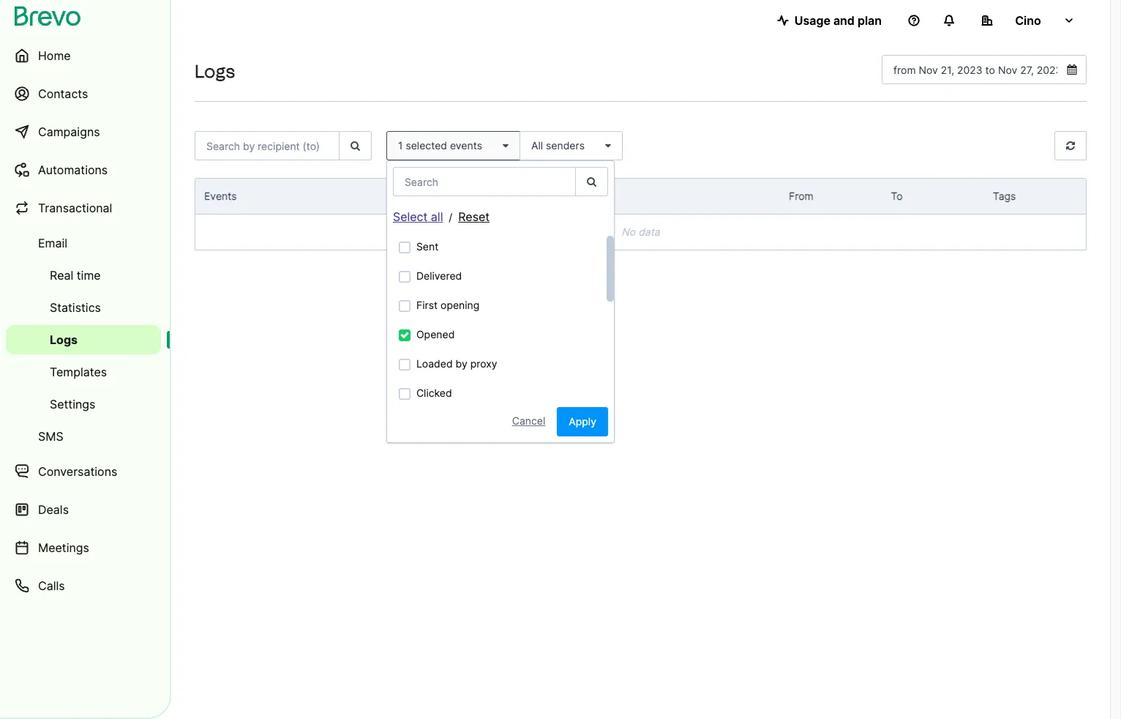 Task type: vqa. For each thing, say whether or not it's contained in the screenshot.
Subject
yes



Task type: describe. For each thing, give the bounding box(es) containing it.
logs inside logs link
[[50, 332, 78, 347]]

caret down image
[[600, 141, 611, 151]]

real time
[[50, 268, 101, 283]]

sms
[[38, 429, 63, 444]]

real
[[50, 268, 73, 283]]

apply
[[569, 415, 597, 428]]

reset link
[[459, 209, 490, 224]]

automations link
[[6, 152, 161, 187]]

deals
[[38, 502, 69, 517]]

loaded by proxy
[[417, 357, 498, 370]]

all
[[431, 209, 443, 224]]

1 selected events
[[398, 139, 483, 152]]

settings link
[[6, 390, 161, 419]]

delivered
[[417, 270, 462, 282]]

transactional
[[38, 201, 112, 215]]

date
[[399, 190, 422, 202]]

meetings
[[38, 540, 89, 555]]

1
[[398, 139, 403, 152]]

loaded
[[417, 357, 453, 370]]

caret down image
[[497, 141, 509, 151]]

cancel link
[[501, 409, 558, 433]]

apply button
[[558, 407, 609, 437]]

calls link
[[6, 568, 161, 603]]

opening
[[441, 299, 480, 311]]

sms link
[[6, 422, 161, 451]]

all senders button
[[520, 131, 623, 160]]

settings
[[50, 397, 96, 412]]

select all / reset
[[393, 209, 490, 224]]

0 vertical spatial logs
[[195, 60, 235, 82]]

clicked
[[417, 387, 452, 399]]

statistics link
[[6, 293, 161, 322]]

conversations link
[[6, 454, 161, 489]]

select all link
[[393, 209, 443, 224]]

1 selected events button
[[387, 131, 521, 160]]



Task type: locate. For each thing, give the bounding box(es) containing it.
meetings link
[[6, 530, 161, 565]]

0 horizontal spatial logs
[[50, 332, 78, 347]]

email
[[38, 236, 67, 250]]

first opening
[[417, 299, 480, 311]]

templates
[[50, 365, 107, 379]]

/
[[449, 211, 453, 223]]

Search by recipient (to) search field
[[195, 131, 340, 160]]

campaigns link
[[6, 114, 161, 149]]

automations
[[38, 163, 108, 177]]

all
[[532, 139, 543, 152]]

reset
[[459, 209, 490, 224]]

plan
[[858, 13, 882, 28]]

usage
[[795, 13, 831, 28]]

proxy
[[471, 357, 498, 370]]

home link
[[6, 38, 161, 73]]

1 vertical spatial logs
[[50, 332, 78, 347]]

campaigns
[[38, 124, 100, 139]]

no data
[[622, 226, 660, 238]]

select
[[393, 209, 428, 224]]

events
[[450, 139, 483, 152]]

all senders
[[532, 139, 585, 152]]

no
[[622, 226, 636, 238]]

sent
[[417, 240, 439, 253]]

by
[[456, 357, 468, 370]]

cino button
[[970, 6, 1088, 35]]

real time link
[[6, 261, 161, 290]]

cancel
[[512, 415, 546, 427]]

cino
[[1016, 13, 1042, 28]]

transactional link
[[6, 190, 161, 226]]

Search text field
[[393, 167, 576, 196]]

deals link
[[6, 492, 161, 527]]

usage and plan
[[795, 13, 882, 28]]

logs
[[195, 60, 235, 82], [50, 332, 78, 347]]

usage and plan button
[[766, 6, 894, 35]]

senders
[[546, 139, 585, 152]]

from
[[790, 190, 814, 202]]

logs link
[[6, 325, 161, 354]]

tags
[[994, 190, 1017, 202]]

events
[[204, 190, 237, 202]]

data
[[639, 226, 660, 238]]

home
[[38, 48, 71, 63]]

opened
[[417, 328, 455, 341]]

subject
[[522, 190, 559, 202]]

and
[[834, 13, 855, 28]]

contacts
[[38, 86, 88, 101]]

time
[[77, 268, 101, 283]]

calls
[[38, 579, 65, 593]]

conversations
[[38, 464, 117, 479]]

1 horizontal spatial logs
[[195, 60, 235, 82]]

templates link
[[6, 357, 161, 387]]

None text field
[[882, 55, 1088, 84]]

statistics
[[50, 300, 101, 315]]

first
[[417, 299, 438, 311]]

to
[[892, 190, 903, 202]]

selected
[[406, 139, 447, 152]]

email link
[[6, 228, 161, 258]]

contacts link
[[6, 76, 161, 111]]



